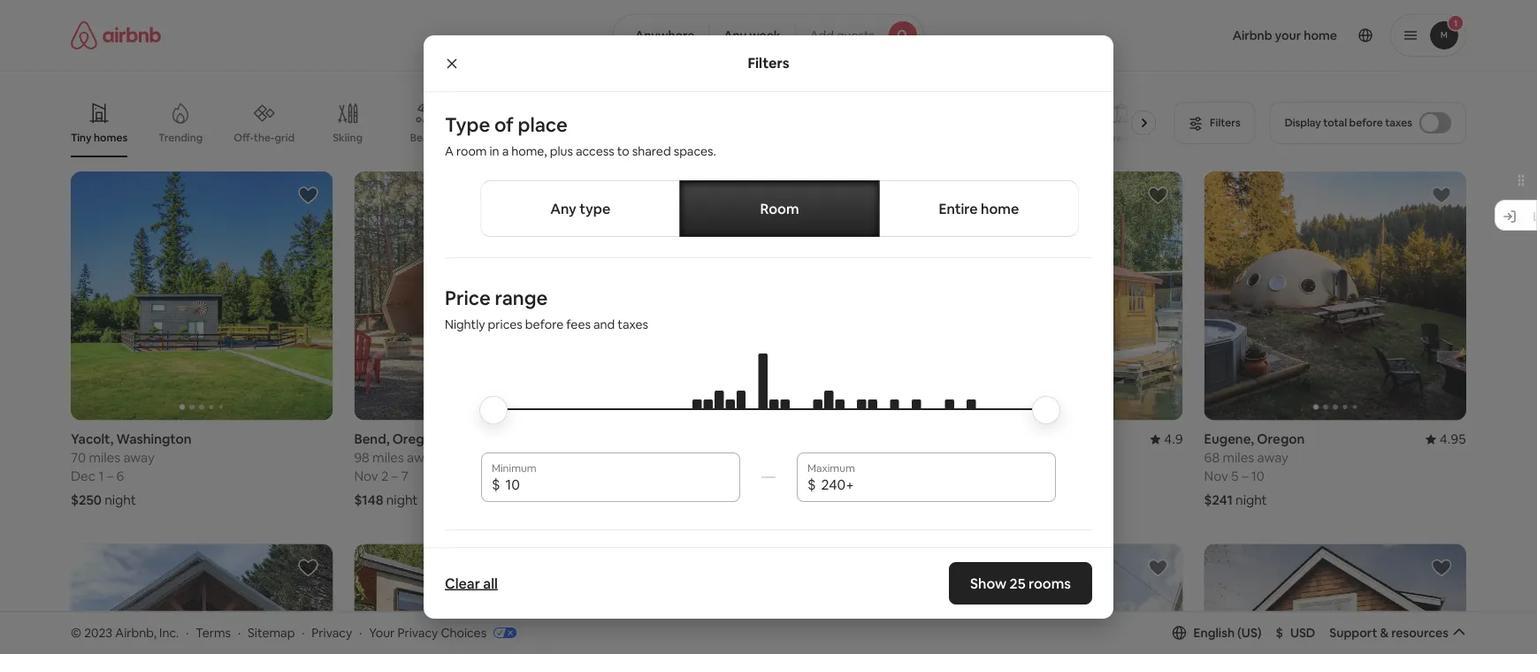 Task type: locate. For each thing, give the bounding box(es) containing it.
night for $148
[[386, 492, 418, 509]]

dec
[[71, 468, 96, 485]]

56
[[638, 449, 653, 467]]

miles inside eugene, oregon 68 miles away nov 5 – 10 $241 night
[[1223, 449, 1255, 467]]

cabins
[[564, 131, 598, 145]]

3 – from the left
[[1242, 468, 1248, 485]]

– for 6
[[107, 468, 113, 485]]

plus
[[550, 143, 573, 159]]

english (us) button
[[1173, 625, 1262, 641]]

oregon right portland,
[[981, 431, 1029, 448]]

clear all
[[445, 575, 498, 593]]

night down 10
[[1236, 492, 1267, 509]]

away up 10
[[1258, 449, 1289, 467]]

2 oregon from the left
[[981, 431, 1029, 448]]

3 · from the left
[[302, 625, 305, 641]]

1 horizontal spatial show
[[971, 575, 1007, 593]]

away inside bend, oregon 98 miles away nov 2 – 7 $148 night
[[407, 449, 438, 467]]

add guests button
[[795, 14, 925, 57]]

0 vertical spatial before
[[1350, 116, 1383, 130]]

your privacy choices
[[369, 625, 487, 641]]

– for 10
[[1242, 468, 1248, 485]]

$ for $ text field
[[492, 475, 500, 493]]

1
[[98, 468, 104, 485]]

away for portland,
[[974, 449, 1005, 467]]

add
[[810, 27, 834, 43]]

fees
[[566, 317, 591, 333]]

miles up the 2
[[373, 449, 404, 467]]

total
[[1324, 116, 1347, 130]]

oregon inside eugene, oregon 68 miles away nov 5 – 10 $241 night
[[1257, 431, 1305, 448]]

entire home button
[[879, 180, 1079, 237]]

before inside price range nightly prices before fees and taxes
[[525, 317, 564, 333]]

any type button
[[480, 180, 681, 237]]

0 vertical spatial show
[[728, 547, 760, 563]]

terms
[[196, 625, 231, 641]]

1 horizontal spatial oregon
[[981, 431, 1029, 448]]

1 horizontal spatial –
[[392, 468, 398, 485]]

any week
[[724, 27, 781, 43]]

1 night from the left
[[105, 492, 136, 509]]

0 horizontal spatial nov
[[354, 468, 378, 485]]

none search field containing anywhere
[[613, 14, 925, 57]]

any inside button
[[550, 199, 577, 218]]

2 · from the left
[[238, 625, 241, 641]]

night right $132
[[953, 492, 984, 509]]

– inside bend, oregon 98 miles away nov 2 – 7 $148 night
[[392, 468, 398, 485]]

add to wishlist: eugene, oregon image
[[1431, 185, 1453, 206]]

privacy left your at the bottom left of page
[[312, 625, 352, 641]]

1 away from the left
[[123, 449, 155, 467]]

display total before taxes button
[[1270, 102, 1467, 144]]

miles
[[89, 449, 120, 467], [373, 449, 404, 467], [656, 449, 687, 467], [939, 449, 971, 467], [1223, 449, 1255, 467]]

· left your at the bottom left of page
[[359, 625, 362, 641]]

taxes right total
[[1386, 116, 1413, 130]]

before left fees
[[525, 317, 564, 333]]

airbnb,
[[115, 625, 157, 641]]

grid
[[275, 131, 295, 144]]

yacolt,
[[71, 431, 114, 448]]

night down 7
[[386, 492, 418, 509]]

0 vertical spatial taxes
[[1386, 116, 1413, 130]]

night inside eugene, oregon 68 miles away nov 5 – 10 $241 night
[[1236, 492, 1267, 509]]

price
[[445, 285, 491, 311]]

0 vertical spatial add to wishlist: portland, oregon image
[[1148, 185, 1169, 206]]

map
[[762, 547, 788, 563]]

0 vertical spatial any
[[724, 27, 747, 43]]

nov left 5
[[1205, 468, 1229, 485]]

0 horizontal spatial taxes
[[618, 317, 649, 333]]

4 miles from the left
[[939, 449, 971, 467]]

miles for bend,
[[373, 449, 404, 467]]

0 horizontal spatial show
[[728, 547, 760, 563]]

1 vertical spatial taxes
[[618, 317, 649, 333]]

3 miles from the left
[[656, 449, 687, 467]]

0 horizontal spatial privacy
[[312, 625, 352, 641]]

group
[[71, 88, 1163, 157], [71, 172, 333, 421], [354, 172, 616, 421], [638, 172, 900, 421], [921, 172, 1183, 421], [1205, 172, 1467, 421], [424, 531, 1114, 655], [71, 545, 333, 655], [354, 545, 616, 655], [638, 545, 900, 655], [921, 545, 1183, 655], [1205, 545, 1467, 655]]

· right terms link
[[238, 625, 241, 641]]

· left 'privacy' link
[[302, 625, 305, 641]]

show inside 'button'
[[728, 547, 760, 563]]

yacolt, washington 70 miles away dec 1 – 6 $250 night
[[71, 431, 192, 509]]

· right inc. on the bottom left
[[186, 625, 189, 641]]

2 night from the left
[[386, 492, 418, 509]]

price range nightly prices before fees and taxes
[[445, 285, 649, 333]]

1 horizontal spatial nov
[[1205, 468, 1229, 485]]

taxes inside button
[[1386, 116, 1413, 130]]

privacy right your at the bottom left of page
[[398, 625, 438, 641]]

add to wishlist: yacolt, washington image
[[298, 185, 319, 206]]

– inside eugene, oregon 68 miles away nov 5 – 10 $241 night
[[1242, 468, 1248, 485]]

night inside yacolt, washington 70 miles away dec 1 – 6 $250 night
[[105, 492, 136, 509]]

$
[[492, 475, 500, 493], [808, 475, 816, 493], [1276, 625, 1284, 641]]

2 – from the left
[[392, 468, 398, 485]]

add to wishlist: bend, oregon image
[[581, 185, 602, 206]]

all
[[483, 575, 498, 593]]

night inside bend, oregon 98 miles away nov 2 – 7 $148 night
[[386, 492, 418, 509]]

2 nov from the left
[[1205, 468, 1229, 485]]

5 away from the left
[[1258, 449, 1289, 467]]

miles for yacolt,
[[89, 449, 120, 467]]

0 horizontal spatial $
[[492, 475, 500, 493]]

miles inside bend, oregon 98 miles away nov 2 – 7 $148 night
[[373, 449, 404, 467]]

night for $241
[[1236, 492, 1267, 509]]

0 horizontal spatial any
[[550, 199, 577, 218]]

56 miles away
[[638, 449, 722, 467]]

None search field
[[613, 14, 925, 57]]

2 horizontal spatial –
[[1242, 468, 1248, 485]]

68
[[1205, 449, 1220, 467]]

– left 7
[[392, 468, 398, 485]]

oregon for portland, oregon 50 miles away
[[981, 431, 1029, 448]]

any for any week
[[724, 27, 747, 43]]

4 away from the left
[[974, 449, 1005, 467]]

show left 25
[[971, 575, 1007, 593]]

–
[[107, 468, 113, 485], [392, 468, 398, 485], [1242, 468, 1248, 485]]

2 away from the left
[[407, 449, 438, 467]]

1 vertical spatial before
[[525, 317, 564, 333]]

oregon inside portland, oregon 50 miles away
[[981, 431, 1029, 448]]

terms · sitemap · privacy ·
[[196, 625, 362, 641]]

any
[[724, 27, 747, 43], [550, 199, 577, 218]]

98
[[354, 449, 370, 467]]

sitemap link
[[248, 625, 295, 641]]

show map
[[728, 547, 788, 563]]

before right total
[[1350, 116, 1383, 130]]

5 miles from the left
[[1223, 449, 1255, 467]]

nov left the 2
[[354, 468, 378, 485]]

privacy
[[312, 625, 352, 641], [398, 625, 438, 641]]

1 horizontal spatial any
[[724, 27, 747, 43]]

the-
[[254, 131, 275, 144]]

away up $117 night
[[690, 449, 722, 467]]

$ usd
[[1276, 625, 1316, 641]]

miles up 5
[[1223, 449, 1255, 467]]

show inside filters "dialog"
[[971, 575, 1007, 593]]

nov inside eugene, oregon 68 miles away nov 5 – 10 $241 night
[[1205, 468, 1229, 485]]

$ for $ text box
[[808, 475, 816, 493]]

your privacy choices link
[[369, 625, 517, 642]]

resources
[[1392, 625, 1449, 641]]

&
[[1380, 625, 1389, 641]]

off-the-grid
[[234, 131, 295, 144]]

1 nov from the left
[[354, 468, 378, 485]]

away inside portland, oregon 50 miles away
[[974, 449, 1005, 467]]

and
[[594, 317, 615, 333]]

– inside yacolt, washington 70 miles away dec 1 – 6 $250 night
[[107, 468, 113, 485]]

0 horizontal spatial –
[[107, 468, 113, 485]]

2 horizontal spatial oregon
[[1257, 431, 1305, 448]]

miles right 56
[[656, 449, 687, 467]]

3 night from the left
[[667, 492, 699, 509]]

1 horizontal spatial privacy
[[398, 625, 438, 641]]

away inside eugene, oregon 68 miles away nov 5 – 10 $241 night
[[1258, 449, 1289, 467]]

away for bend,
[[407, 449, 438, 467]]

nov inside bend, oregon 98 miles away nov 2 – 7 $148 night
[[354, 468, 378, 485]]

4 night from the left
[[953, 492, 984, 509]]

oregon
[[392, 431, 440, 448], [981, 431, 1029, 448], [1257, 431, 1305, 448]]

away inside yacolt, washington 70 miles away dec 1 – 6 $250 night
[[123, 449, 155, 467]]

$117
[[638, 492, 664, 509]]

2 add to wishlist: portland, oregon image from the top
[[1148, 558, 1169, 579]]

1 vertical spatial show
[[971, 575, 1007, 593]]

0 horizontal spatial oregon
[[392, 431, 440, 448]]

5 night from the left
[[1236, 492, 1267, 509]]

0 horizontal spatial before
[[525, 317, 564, 333]]

1 vertical spatial any
[[550, 199, 577, 218]]

show left map
[[728, 547, 760, 563]]

skiing
[[333, 131, 363, 145]]

25
[[1010, 575, 1026, 593]]

terms link
[[196, 625, 231, 641]]

3 oregon from the left
[[1257, 431, 1305, 448]]

miles inside yacolt, washington 70 miles away dec 1 – 6 $250 night
[[89, 449, 120, 467]]

2 horizontal spatial $
[[1276, 625, 1284, 641]]

nov
[[354, 468, 378, 485], [1205, 468, 1229, 485]]

away down portland,
[[974, 449, 1005, 467]]

miles for eugene,
[[1223, 449, 1255, 467]]

night
[[105, 492, 136, 509], [386, 492, 418, 509], [667, 492, 699, 509], [953, 492, 984, 509], [1236, 492, 1267, 509]]

add to wishlist: chinook, washington image
[[298, 558, 319, 579]]

taxes right and
[[618, 317, 649, 333]]

1 oregon from the left
[[392, 431, 440, 448]]

any left week
[[724, 27, 747, 43]]

1 horizontal spatial before
[[1350, 116, 1383, 130]]

a
[[502, 143, 509, 159]]

miles up 1
[[89, 449, 120, 467]]

show
[[728, 547, 760, 563], [971, 575, 1007, 593]]

miles inside portland, oregon 50 miles away
[[939, 449, 971, 467]]

english (us)
[[1194, 625, 1262, 641]]

night right $117
[[667, 492, 699, 509]]

any inside button
[[724, 27, 747, 43]]

50
[[921, 449, 936, 467]]

1 miles from the left
[[89, 449, 120, 467]]

miles down portland,
[[939, 449, 971, 467]]

2 miles from the left
[[373, 449, 404, 467]]

© 2023 airbnb, inc. ·
[[71, 625, 189, 641]]

1 – from the left
[[107, 468, 113, 485]]

filters
[[748, 54, 790, 72]]

support & resources button
[[1330, 625, 1467, 641]]

english
[[1194, 625, 1235, 641]]

any left add to wishlist: bend, oregon image
[[550, 199, 577, 218]]

2023
[[84, 625, 113, 641]]

– right 1
[[107, 468, 113, 485]]

tab list
[[480, 180, 1079, 237]]

away down washington
[[123, 449, 155, 467]]

oregon up 10
[[1257, 431, 1305, 448]]

entire
[[939, 199, 978, 218]]

©
[[71, 625, 82, 641]]

tab list containing any type
[[480, 180, 1079, 237]]

1 horizontal spatial $
[[808, 475, 816, 493]]

any type
[[550, 199, 611, 218]]

before inside button
[[1350, 116, 1383, 130]]

week
[[749, 27, 781, 43]]

$117 night
[[638, 492, 699, 509]]

– right 5
[[1242, 468, 1248, 485]]

1 add to wishlist: portland, oregon image from the top
[[1148, 185, 1169, 206]]

$250
[[71, 492, 102, 509]]

1 vertical spatial add to wishlist: portland, oregon image
[[1148, 558, 1169, 579]]

1 horizontal spatial taxes
[[1386, 116, 1413, 130]]

oregon up 7
[[392, 431, 440, 448]]

night down 6
[[105, 492, 136, 509]]

clear all button
[[436, 566, 507, 602]]

away up 7
[[407, 449, 438, 467]]

oregon inside bend, oregon 98 miles away nov 2 – 7 $148 night
[[392, 431, 440, 448]]

add to wishlist: portland, oregon image
[[1148, 185, 1169, 206], [1148, 558, 1169, 579]]



Task type: vqa. For each thing, say whether or not it's contained in the screenshot.
the middle –
yes



Task type: describe. For each thing, give the bounding box(es) containing it.
nov for 68
[[1205, 468, 1229, 485]]

miles for portland,
[[939, 449, 971, 467]]

profile element
[[946, 0, 1467, 71]]

any for any type
[[550, 199, 577, 218]]

room
[[456, 143, 487, 159]]

type of place a room in a home, plus access to shared spaces.
[[445, 112, 716, 159]]

to
[[617, 143, 630, 159]]

trending
[[158, 131, 203, 145]]

$132 night
[[921, 492, 984, 509]]

access
[[576, 143, 615, 159]]

off-
[[234, 131, 254, 144]]

choices
[[441, 625, 487, 641]]

homes
[[94, 131, 128, 145]]

show for show 25 rooms
[[971, 575, 1007, 593]]

oregon for bend, oregon 98 miles away nov 2 – 7 $148 night
[[392, 431, 440, 448]]

$132
[[921, 492, 950, 509]]

add guests
[[810, 27, 875, 43]]

away for yacolt,
[[123, 449, 155, 467]]

room
[[760, 199, 799, 218]]

tab list inside filters "dialog"
[[480, 180, 1079, 237]]

washington
[[116, 431, 192, 448]]

show map button
[[710, 534, 827, 576]]

$ text field
[[506, 476, 730, 493]]

taxes inside price range nightly prices before fees and taxes
[[618, 317, 649, 333]]

display total before taxes
[[1285, 116, 1413, 130]]

show 25 rooms
[[971, 575, 1071, 593]]

5
[[1232, 468, 1239, 485]]

portland, oregon 50 miles away
[[921, 431, 1029, 467]]

type
[[580, 199, 611, 218]]

in
[[490, 143, 499, 159]]

bend, oregon 98 miles away nov 2 – 7 $148 night
[[354, 431, 440, 509]]

usd
[[1291, 625, 1316, 641]]

group containing off-the-grid
[[71, 88, 1163, 157]]

nov for 98
[[354, 468, 378, 485]]

rooms
[[1029, 575, 1071, 593]]

2 privacy from the left
[[398, 625, 438, 641]]

(us)
[[1238, 625, 1262, 641]]

add to wishlist: portland, oregon image
[[1431, 558, 1453, 579]]

add to wishlist: rhododendron, oregon image
[[864, 185, 886, 206]]

1 privacy from the left
[[312, 625, 352, 641]]

4 · from the left
[[359, 625, 362, 641]]

of
[[494, 112, 514, 137]]

4.95 out of 5 average rating image
[[1426, 431, 1467, 448]]

oregon for eugene, oregon 68 miles away nov 5 – 10 $241 night
[[1257, 431, 1305, 448]]

3 away from the left
[[690, 449, 722, 467]]

night for $250
[[105, 492, 136, 509]]

$241
[[1205, 492, 1233, 509]]

support
[[1330, 625, 1378, 641]]

sitemap
[[248, 625, 295, 641]]

prices
[[488, 317, 523, 333]]

tiny homes
[[71, 131, 128, 145]]

any week button
[[709, 14, 796, 57]]

mansions
[[480, 131, 527, 145]]

place
[[518, 112, 568, 137]]

range
[[495, 285, 548, 311]]

$ text field
[[821, 476, 1046, 493]]

eugene, oregon 68 miles away nov 5 – 10 $241 night
[[1205, 431, 1305, 509]]

type
[[445, 112, 490, 137]]

your
[[369, 625, 395, 641]]

towers
[[1104, 131, 1140, 145]]

2
[[381, 468, 389, 485]]

bend,
[[354, 431, 390, 448]]

nightly
[[445, 317, 485, 333]]

home,
[[512, 143, 547, 159]]

most stays cost more than $60 per night. image
[[495, 354, 1042, 455]]

entire home
[[939, 199, 1019, 218]]

inc.
[[159, 625, 179, 641]]

a
[[445, 143, 454, 159]]

support & resources
[[1330, 625, 1449, 641]]

guests
[[837, 27, 875, 43]]

anywhere
[[635, 27, 695, 43]]

away for eugene,
[[1258, 449, 1289, 467]]

eugene,
[[1205, 431, 1255, 448]]

portland,
[[921, 431, 978, 448]]

show 25 rooms link
[[949, 563, 1093, 605]]

4.9 out of 5 average rating image
[[1150, 431, 1183, 448]]

7
[[401, 468, 408, 485]]

spaces.
[[674, 143, 716, 159]]

shared
[[632, 143, 671, 159]]

anywhere button
[[613, 14, 710, 57]]

70
[[71, 449, 86, 467]]

filters dialog
[[424, 35, 1114, 655]]

clear
[[445, 575, 480, 593]]

home
[[981, 199, 1019, 218]]

tiny
[[71, 131, 92, 145]]

privacy link
[[312, 625, 352, 641]]

beach
[[410, 131, 441, 145]]

room button
[[680, 180, 880, 237]]

1 · from the left
[[186, 625, 189, 641]]

show for show map
[[728, 547, 760, 563]]

– for 7
[[392, 468, 398, 485]]



